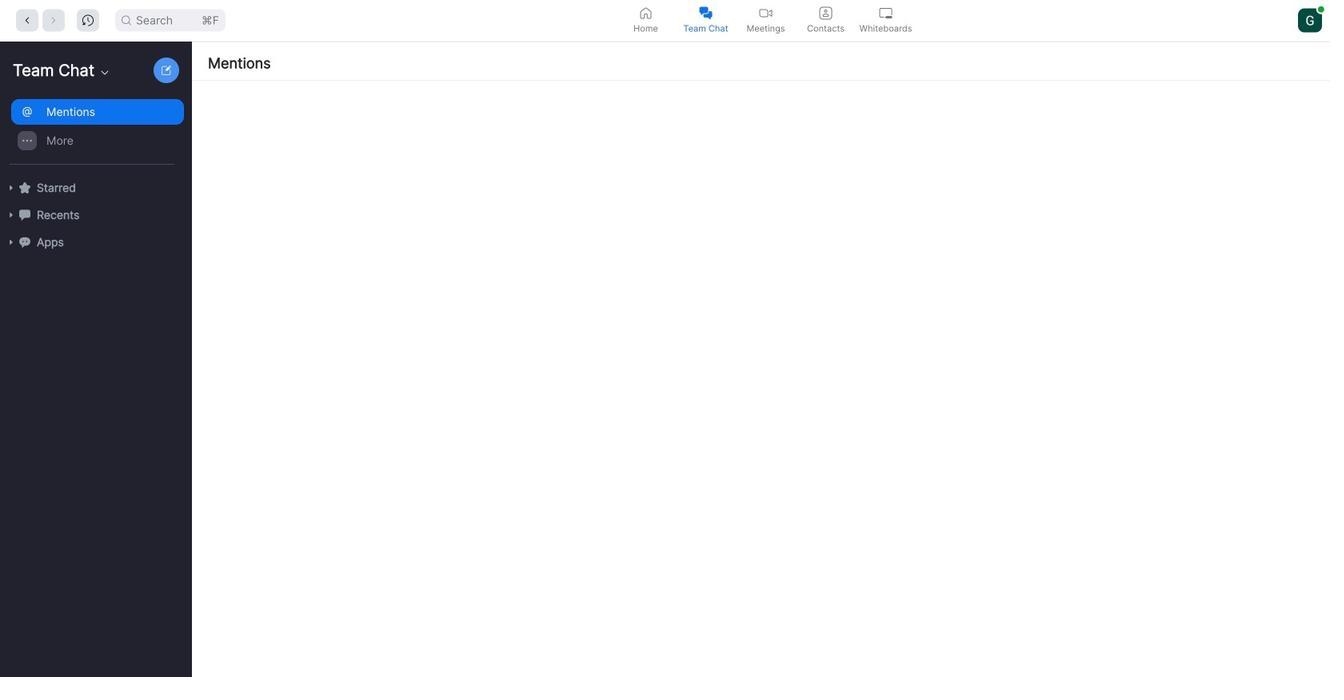 Task type: locate. For each thing, give the bounding box(es) containing it.
home small image
[[640, 7, 653, 20], [640, 7, 653, 20]]

group
[[0, 98, 184, 165]]

star image
[[19, 182, 30, 193]]

whiteboard small image
[[880, 7, 893, 20], [880, 7, 893, 20]]

chevron left small image
[[22, 15, 33, 26]]

chevron down small image
[[99, 66, 111, 79], [99, 66, 111, 79]]

chatbot image
[[19, 237, 30, 248], [19, 237, 30, 248]]

chevron left small image
[[22, 15, 33, 26]]

tab list
[[616, 0, 916, 41]]

magnifier image
[[122, 16, 131, 25], [122, 16, 131, 25]]

history image
[[82, 15, 94, 26]]

triangle right image
[[6, 210, 16, 220], [6, 210, 16, 220]]

tree
[[0, 96, 189, 272]]

list
[[192, 81, 1331, 678]]

video on image
[[760, 7, 773, 20]]

triangle right image
[[6, 183, 16, 193], [6, 183, 16, 193], [6, 238, 16, 247], [6, 238, 16, 247]]



Task type: describe. For each thing, give the bounding box(es) containing it.
history image
[[82, 15, 94, 26]]

new image
[[162, 66, 171, 75]]

team chat image
[[700, 7, 713, 20]]

apps tree item
[[6, 229, 184, 256]]

star image
[[19, 182, 30, 193]]

profile contact image
[[820, 7, 833, 20]]

online image
[[1319, 6, 1325, 13]]

starred tree item
[[6, 174, 184, 202]]

new image
[[162, 66, 171, 75]]

recents tree item
[[6, 202, 184, 229]]

team chat image
[[700, 7, 713, 20]]

chat image
[[19, 209, 30, 221]]

profile contact image
[[820, 7, 833, 20]]

online image
[[1319, 6, 1325, 13]]

chat image
[[19, 209, 30, 221]]

video on image
[[760, 7, 773, 20]]



Task type: vqa. For each thing, say whether or not it's contained in the screenshot.
Star image
yes



